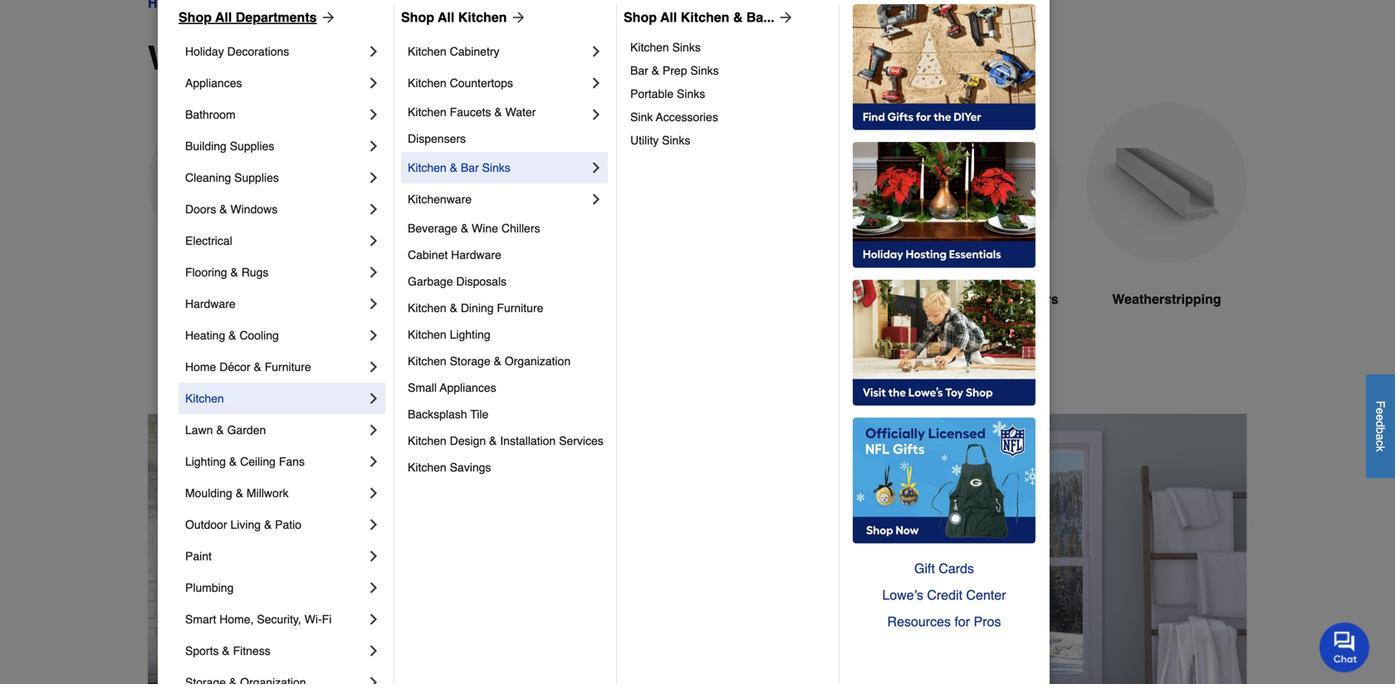 Task type: locate. For each thing, give the bounding box(es) containing it.
0 vertical spatial bar
[[630, 64, 648, 77]]

shop
[[179, 10, 212, 25], [401, 10, 434, 25], [624, 10, 657, 25]]

arrow right image up windows & doors
[[317, 9, 337, 26]]

supplies up cleaning supplies
[[230, 140, 274, 153]]

e up d
[[1374, 408, 1387, 414]]

appliances down storage
[[440, 381, 496, 394]]

bar up portable
[[630, 64, 648, 77]]

all up kitchen sinks
[[660, 10, 677, 25]]

arrow right image inside shop all departments link
[[317, 9, 337, 26]]

chevron right image for cleaning supplies
[[365, 169, 382, 186]]

sinks inside kitchen sinks "link"
[[672, 41, 701, 54]]

& left dining at the left of the page
[[450, 301, 457, 315]]

organization
[[505, 355, 571, 368]]

kitchen down dispensers
[[408, 161, 446, 174]]

& left millwork
[[236, 487, 243, 500]]

all for shop all kitchen
[[438, 10, 454, 25]]

paint
[[185, 550, 212, 563]]

sinks up prep
[[672, 41, 701, 54]]

home,
[[219, 613, 254, 626]]

2 horizontal spatial all
[[660, 10, 677, 25]]

3 shop from the left
[[624, 10, 657, 25]]

& left patio
[[264, 518, 272, 531]]

security,
[[257, 613, 301, 626]]

shop all kitchen & ba... link
[[624, 7, 794, 27]]

chat invite button image
[[1319, 622, 1370, 673]]

all
[[215, 10, 232, 25], [438, 10, 454, 25], [660, 10, 677, 25]]

1 horizontal spatial furniture
[[497, 301, 543, 315]]

1 horizontal spatial appliances
[[440, 381, 496, 394]]

0 horizontal spatial lighting
[[185, 455, 226, 468]]

hardware down beverage & wine chillers
[[451, 248, 501, 262]]

portable sinks
[[630, 87, 705, 100]]

& left cooling
[[228, 329, 236, 342]]

small
[[408, 381, 437, 394]]

small appliances link
[[408, 375, 605, 401]]

1 shop from the left
[[179, 10, 212, 25]]

0 horizontal spatial bar
[[461, 161, 479, 174]]

doors down rugs in the top of the page
[[236, 291, 274, 307]]

holiday decorations
[[185, 45, 289, 58]]

building supplies
[[185, 140, 274, 153]]

kitchen down 'kitchen cabinetry'
[[408, 76, 446, 90]]

heating & cooling link
[[185, 320, 365, 351]]

0 vertical spatial furniture
[[497, 301, 543, 315]]

hardware link
[[185, 288, 365, 320]]

holiday
[[185, 45, 224, 58]]

kitchen up the small
[[408, 355, 446, 368]]

& right storage
[[494, 355, 501, 368]]

flooring & rugs link
[[185, 257, 365, 288]]

portable sinks link
[[630, 82, 827, 105]]

2 all from the left
[[438, 10, 454, 25]]

wi-
[[304, 613, 322, 626]]

1 horizontal spatial bar
[[630, 64, 648, 77]]

outdoor living & patio
[[185, 518, 301, 531]]

exterior doors link
[[148, 103, 309, 349]]

sinks inside utility sinks link
[[662, 134, 690, 147]]

sinks right prep
[[690, 64, 719, 77]]

supplies down building supplies "link"
[[234, 171, 279, 184]]

kitchen inside 'link'
[[408, 461, 446, 474]]

0 horizontal spatial all
[[215, 10, 232, 25]]

bar & prep sinks
[[630, 64, 719, 77]]

ceiling
[[240, 455, 276, 468]]

appliances up bathroom
[[185, 76, 242, 90]]

shop all kitchen & ba...
[[624, 10, 774, 25]]

kitchen for kitchen countertops
[[408, 76, 446, 90]]

chevron right image for holiday decorations
[[365, 43, 382, 60]]

1 horizontal spatial all
[[438, 10, 454, 25]]

kitchen design & installation services
[[408, 434, 604, 448]]

kitchen for kitchen lighting
[[408, 328, 446, 341]]

chevron right image for plumbing
[[365, 580, 382, 596]]

supplies for building supplies
[[230, 140, 274, 153]]

0 horizontal spatial appliances
[[185, 76, 242, 90]]

fi
[[322, 613, 332, 626]]

1 vertical spatial lighting
[[185, 455, 226, 468]]

supplies inside "link"
[[230, 140, 274, 153]]

kitchen down shop all kitchen
[[408, 45, 446, 58]]

lighting & ceiling fans
[[185, 455, 305, 468]]

chevron right image
[[365, 43, 382, 60], [365, 75, 382, 91], [588, 106, 605, 123], [365, 201, 382, 218], [365, 233, 382, 249], [365, 264, 382, 281], [365, 327, 382, 344], [365, 359, 382, 375], [365, 390, 382, 407], [365, 453, 382, 470], [365, 548, 382, 565], [365, 611, 382, 628]]

chevron right image for flooring & rugs
[[365, 264, 382, 281]]

lighting inside "link"
[[185, 455, 226, 468]]

beverage
[[408, 222, 457, 235]]

1 horizontal spatial shop
[[401, 10, 434, 25]]

find gifts for the diyer. image
[[853, 4, 1035, 130]]

0 vertical spatial appliances
[[185, 76, 242, 90]]

& left openers
[[991, 291, 1001, 307]]

chevron right image for kitchen & bar sinks
[[588, 159, 605, 176]]

2 shop from the left
[[401, 10, 434, 25]]

arrow right image
[[774, 9, 794, 26]]

shop up kitchen sinks
[[624, 10, 657, 25]]

smart
[[185, 613, 216, 626]]

3 all from the left
[[660, 10, 677, 25]]

1 horizontal spatial hardware
[[451, 248, 501, 262]]

sinks inside portable sinks link
[[677, 87, 705, 100]]

fans
[[279, 455, 305, 468]]

lawn & garden link
[[185, 414, 365, 446]]

décor
[[219, 360, 250, 374]]

kitchen inside 'kitchen faucets & water dispensers'
[[408, 105, 446, 119]]

doors down 'garbage'
[[422, 291, 460, 307]]

weatherstripping
[[1112, 291, 1221, 307]]

kitchen up cabinetry
[[458, 10, 507, 25]]

beverage & wine chillers link
[[408, 215, 605, 242]]

patio
[[275, 518, 301, 531]]

chevron right image for lighting & ceiling fans
[[365, 453, 382, 470]]

furniture up kitchen lighting link
[[497, 301, 543, 315]]

& right décor
[[254, 360, 261, 374]]

1 vertical spatial furniture
[[265, 360, 311, 374]]

lighting up storage
[[450, 328, 490, 341]]

kitchen up dispensers
[[408, 105, 446, 119]]

building
[[185, 140, 227, 153]]

& inside "link"
[[264, 518, 272, 531]]

0 vertical spatial windows
[[148, 39, 293, 77]]

sinks up kitchenware "link"
[[482, 161, 510, 174]]

moulding
[[185, 487, 232, 500]]

kitchen down 'garbage'
[[408, 301, 446, 315]]

sinks up accessories
[[677, 87, 705, 100]]

officially licensed n f l gifts. shop now. image
[[853, 418, 1035, 544]]

sinks for portable sinks
[[677, 87, 705, 100]]

2 vertical spatial windows
[[575, 291, 633, 307]]

& left wine
[[461, 222, 468, 235]]

hardware down flooring
[[185, 297, 236, 311]]

0 horizontal spatial shop
[[179, 10, 212, 25]]

e up b
[[1374, 414, 1387, 421]]

2 arrow right image from the left
[[507, 9, 527, 26]]

kitchen for kitchen savings
[[408, 461, 446, 474]]

sinks down sink accessories
[[662, 134, 690, 147]]

gift cards
[[914, 561, 974, 576]]

0 horizontal spatial arrow right image
[[317, 9, 337, 26]]

gift
[[914, 561, 935, 576]]

kitchen left savings in the bottom left of the page
[[408, 461, 446, 474]]

cards
[[939, 561, 974, 576]]

1 horizontal spatial arrow right image
[[507, 9, 527, 26]]

1 horizontal spatial lighting
[[450, 328, 490, 341]]

arrow right image inside the shop all kitchen link
[[507, 9, 527, 26]]

kitchen lighting link
[[408, 321, 605, 348]]

doors right garage
[[949, 291, 988, 307]]

bar up kitchenware "link"
[[461, 161, 479, 174]]

openers
[[1004, 291, 1058, 307]]

kitchen up bar & prep sinks
[[630, 41, 669, 54]]

rugs
[[241, 266, 269, 279]]

utility sinks
[[630, 134, 690, 147]]

appliances inside appliances link
[[185, 76, 242, 90]]

moulding & millwork
[[185, 487, 289, 500]]

all for shop all departments
[[215, 10, 232, 25]]

shop up 'kitchen cabinetry'
[[401, 10, 434, 25]]

lawn & garden
[[185, 423, 266, 437]]

all up 'kitchen cabinetry'
[[438, 10, 454, 25]]

& down cleaning supplies
[[219, 203, 227, 216]]

doors for garage doors & openers
[[949, 291, 988, 307]]

1 arrow right image from the left
[[317, 9, 337, 26]]

kitchen savings link
[[408, 454, 605, 481]]

lighting up the moulding
[[185, 455, 226, 468]]

f e e d b a c k
[[1374, 401, 1387, 452]]

chevron right image for paint
[[365, 548, 382, 565]]

shop for shop all kitchen
[[401, 10, 434, 25]]

kitchen & dining furniture link
[[408, 295, 605, 321]]

lowe's credit center
[[882, 587, 1006, 603]]

kitchen for kitchen design & installation services
[[408, 434, 446, 448]]

0 horizontal spatial hardware
[[185, 297, 236, 311]]

1 vertical spatial supplies
[[234, 171, 279, 184]]

kitchen
[[458, 10, 507, 25], [681, 10, 729, 25], [630, 41, 669, 54], [408, 45, 446, 58], [408, 76, 446, 90], [408, 105, 446, 119], [408, 161, 446, 174], [408, 301, 446, 315], [408, 328, 446, 341], [408, 355, 446, 368], [185, 392, 224, 405], [408, 434, 446, 448], [408, 461, 446, 474]]

bar
[[630, 64, 648, 77], [461, 161, 479, 174]]

weatherstripping link
[[1086, 103, 1247, 349]]

shop up the holiday
[[179, 10, 212, 25]]

windows link
[[523, 103, 684, 349]]

lighting
[[450, 328, 490, 341], [185, 455, 226, 468]]

chevron right image for heating & cooling
[[365, 327, 382, 344]]

0 vertical spatial supplies
[[230, 140, 274, 153]]

electrical link
[[185, 225, 365, 257]]

chevron right image for kitchen faucets & water dispensers
[[588, 106, 605, 123]]

electrical
[[185, 234, 232, 247]]

bathroom
[[185, 108, 236, 121]]

outdoor
[[185, 518, 227, 531]]

garbage disposals
[[408, 275, 507, 288]]

arrow right image for shop all departments
[[317, 9, 337, 26]]

backsplash
[[408, 408, 467, 421]]

windows for windows & doors
[[148, 39, 293, 77]]

supplies for cleaning supplies
[[234, 171, 279, 184]]

f e e d b a c k button
[[1366, 374, 1395, 478]]

2 horizontal spatial shop
[[624, 10, 657, 25]]

c
[[1374, 440, 1387, 446]]

1 vertical spatial appliances
[[440, 381, 496, 394]]

cabinet hardware link
[[408, 242, 605, 268]]

furniture down heating & cooling link
[[265, 360, 311, 374]]

doors for interior doors
[[422, 291, 460, 307]]

sinks for kitchen sinks
[[672, 41, 701, 54]]

d
[[1374, 421, 1387, 427]]

sports
[[185, 644, 219, 658]]

arrow right image
[[317, 9, 337, 26], [507, 9, 527, 26]]

kitchen down backsplash
[[408, 434, 446, 448]]

0 horizontal spatial furniture
[[265, 360, 311, 374]]

interior doors link
[[335, 103, 497, 349]]

appliances inside small appliances link
[[440, 381, 496, 394]]

windows for windows
[[575, 291, 633, 307]]

chevron right image for appliances
[[365, 75, 382, 91]]

arrow right image up kitchen cabinetry link
[[507, 9, 527, 26]]

dispensers
[[408, 132, 466, 145]]

for
[[954, 614, 970, 629]]

bar inside kitchen & bar sinks link
[[461, 161, 479, 174]]

all up holiday decorations
[[215, 10, 232, 25]]

kitchen down interior doors
[[408, 328, 446, 341]]

chevron right image
[[588, 43, 605, 60], [588, 75, 605, 91], [365, 106, 382, 123], [365, 138, 382, 154], [588, 159, 605, 176], [365, 169, 382, 186], [588, 191, 605, 208], [365, 296, 382, 312], [365, 422, 382, 438], [365, 485, 382, 502], [365, 516, 382, 533], [365, 580, 382, 596], [365, 643, 382, 659], [365, 674, 382, 684]]

sink
[[630, 110, 653, 124]]

interior doors
[[372, 291, 460, 307]]

chevron right image for lawn & garden
[[365, 422, 382, 438]]

b
[[1374, 427, 1387, 434]]

kitchen for kitchen & bar sinks
[[408, 161, 446, 174]]

chevron right image for doors & windows
[[365, 201, 382, 218]]

1 all from the left
[[215, 10, 232, 25]]

garage doors & openers link
[[898, 103, 1060, 349]]

& left water
[[494, 105, 502, 119]]

1 vertical spatial bar
[[461, 161, 479, 174]]

chevron right image for hardware
[[365, 296, 382, 312]]

kitchen lighting
[[408, 328, 490, 341]]

shop for shop all departments
[[179, 10, 212, 25]]



Task type: vqa. For each thing, say whether or not it's contained in the screenshot.
Sinks inside "link"
yes



Task type: describe. For each thing, give the bounding box(es) containing it.
credit
[[927, 587, 962, 603]]

& inside 'kitchen faucets & water dispensers'
[[494, 105, 502, 119]]

center
[[966, 587, 1006, 603]]

sinks inside 'bar & prep sinks' link
[[690, 64, 719, 77]]

savings
[[450, 461, 491, 474]]

resources
[[887, 614, 951, 629]]

smart home, security, wi-fi
[[185, 613, 332, 626]]

design
[[450, 434, 486, 448]]

garage doors & openers
[[900, 291, 1058, 307]]

chevron right image for sports & fitness
[[365, 643, 382, 659]]

chevron right image for smart home, security, wi-fi
[[365, 611, 382, 628]]

a barn door with a brown frame, three frosted glass panels, black hardware and a black track. image
[[711, 103, 872, 263]]

backsplash tile link
[[408, 401, 605, 428]]

kitchen for kitchen storage & organization
[[408, 355, 446, 368]]

kitchenware
[[408, 193, 472, 206]]

a blue chamberlain garage door opener with two white light panels. image
[[898, 103, 1060, 263]]

arrow right image for shop all kitchen
[[507, 9, 527, 26]]

chillers
[[501, 222, 540, 235]]

0 vertical spatial lighting
[[450, 328, 490, 341]]

chevron right image for bathroom
[[365, 106, 382, 123]]

kitchenware link
[[408, 184, 588, 215]]

kitchen & bar sinks
[[408, 161, 510, 174]]

windows & doors
[[148, 39, 432, 77]]

kitchen countertops link
[[408, 67, 588, 99]]

utility sinks link
[[630, 129, 827, 152]]

& down dispensers
[[450, 161, 457, 174]]

accessories
[[656, 110, 718, 124]]

heating & cooling
[[185, 329, 279, 342]]

chevron right image for outdoor living & patio
[[365, 516, 382, 533]]

0 vertical spatial hardware
[[451, 248, 501, 262]]

kitchen storage & organization
[[408, 355, 571, 368]]

resources for pros
[[887, 614, 1001, 629]]

all for shop all kitchen & ba...
[[660, 10, 677, 25]]

kitchen for kitchen cabinetry
[[408, 45, 446, 58]]

doors down shop all kitchen
[[336, 39, 432, 77]]

flooring
[[185, 266, 227, 279]]

departments
[[236, 10, 317, 25]]

heating
[[185, 329, 225, 342]]

kitchen for kitchen & dining furniture
[[408, 301, 446, 315]]

garage
[[900, 291, 945, 307]]

lowe's credit center link
[[853, 582, 1035, 609]]

home
[[185, 360, 216, 374]]

chevron right image for building supplies
[[365, 138, 382, 154]]

& down departments on the left of page
[[302, 39, 326, 77]]

sinks inside kitchen & bar sinks link
[[482, 161, 510, 174]]

home décor & furniture
[[185, 360, 311, 374]]

flooring & rugs
[[185, 266, 269, 279]]

countertops
[[450, 76, 513, 90]]

f
[[1374, 401, 1387, 408]]

utility
[[630, 134, 659, 147]]

sink accessories link
[[630, 105, 827, 129]]

garden
[[227, 423, 266, 437]]

kitchen down home
[[185, 392, 224, 405]]

kitchen countertops
[[408, 76, 513, 90]]

doors for exterior doors
[[236, 291, 274, 307]]

kitchen up kitchen sinks "link" at the top of the page
[[681, 10, 729, 25]]

kitchen cabinetry link
[[408, 36, 588, 67]]

kitchen for kitchen sinks
[[630, 41, 669, 54]]

doors down cleaning on the top of page
[[185, 203, 216, 216]]

a piece of white weatherstripping. image
[[1086, 103, 1247, 263]]

backsplash tile
[[408, 408, 489, 421]]

chevron right image for kitchen
[[365, 390, 382, 407]]

kitchen savings
[[408, 461, 491, 474]]

cleaning supplies link
[[185, 162, 365, 193]]

& right "design" at the left
[[489, 434, 497, 448]]

a blue six-lite, two-panel, shaker-style exterior door. image
[[148, 103, 309, 263]]

resources for pros link
[[853, 609, 1035, 635]]

bar & prep sinks link
[[630, 59, 827, 82]]

ba...
[[746, 10, 774, 25]]

kitchen & dining furniture
[[408, 301, 543, 315]]

installation
[[500, 434, 556, 448]]

a black double-hung window with six panes. image
[[523, 103, 684, 263]]

lighting & ceiling fans link
[[185, 446, 365, 477]]

cabinet hardware
[[408, 248, 501, 262]]

holiday hosting essentials. image
[[853, 142, 1035, 268]]

furniture for home décor & furniture
[[265, 360, 311, 374]]

cabinet
[[408, 248, 448, 262]]

paint link
[[185, 541, 365, 572]]

prep
[[663, 64, 687, 77]]

smart home, security, wi-fi link
[[185, 604, 365, 635]]

kitchen faucets & water dispensers
[[408, 105, 539, 145]]

& left ba...
[[733, 10, 743, 25]]

home décor & furniture link
[[185, 351, 365, 383]]

kitchen sinks
[[630, 41, 701, 54]]

exterior doors
[[182, 291, 274, 307]]

kitchen storage & organization link
[[408, 348, 605, 375]]

& right sports
[[222, 644, 230, 658]]

dining
[[461, 301, 494, 315]]

chevron right image for kitchen cabinetry
[[588, 43, 605, 60]]

k
[[1374, 446, 1387, 452]]

cabinetry
[[450, 45, 499, 58]]

visit the lowe's toy shop. image
[[853, 280, 1035, 406]]

1 e from the top
[[1374, 408, 1387, 414]]

chevron right image for kitchen countertops
[[588, 75, 605, 91]]

lawn
[[185, 423, 213, 437]]

faucets
[[450, 105, 491, 119]]

sinks for utility sinks
[[662, 134, 690, 147]]

tile
[[470, 408, 489, 421]]

cleaning supplies
[[185, 171, 279, 184]]

furniture for kitchen & dining furniture
[[497, 301, 543, 315]]

chevron right image for home décor & furniture
[[365, 359, 382, 375]]

services
[[559, 434, 604, 448]]

appliances link
[[185, 67, 365, 99]]

kitchen link
[[185, 383, 365, 414]]

chevron right image for electrical
[[365, 233, 382, 249]]

beverage & wine chillers
[[408, 222, 540, 235]]

garbage
[[408, 275, 453, 288]]

bar inside 'bar & prep sinks' link
[[630, 64, 648, 77]]

plumbing link
[[185, 572, 365, 604]]

sink accessories
[[630, 110, 718, 124]]

1 vertical spatial windows
[[230, 203, 278, 216]]

chevron right image for kitchenware
[[588, 191, 605, 208]]

disposals
[[456, 275, 507, 288]]

1 vertical spatial hardware
[[185, 297, 236, 311]]

bathroom link
[[185, 99, 365, 130]]

holiday decorations link
[[185, 36, 365, 67]]

shop for shop all kitchen & ba...
[[624, 10, 657, 25]]

advertisement region
[[148, 414, 1247, 684]]

kitchen for kitchen faucets & water dispensers
[[408, 105, 446, 119]]

millwork
[[247, 487, 289, 500]]

lowe's
[[882, 587, 923, 603]]

& left the ceiling
[[229, 455, 237, 468]]

& left prep
[[652, 64, 659, 77]]

& right lawn
[[216, 423, 224, 437]]

chevron right image for moulding & millwork
[[365, 485, 382, 502]]

gift cards link
[[853, 556, 1035, 582]]

a white three-panel, craftsman-style, prehung interior door with doorframe and hinges. image
[[335, 103, 497, 263]]

2 e from the top
[[1374, 414, 1387, 421]]

& left rugs in the top of the page
[[230, 266, 238, 279]]



